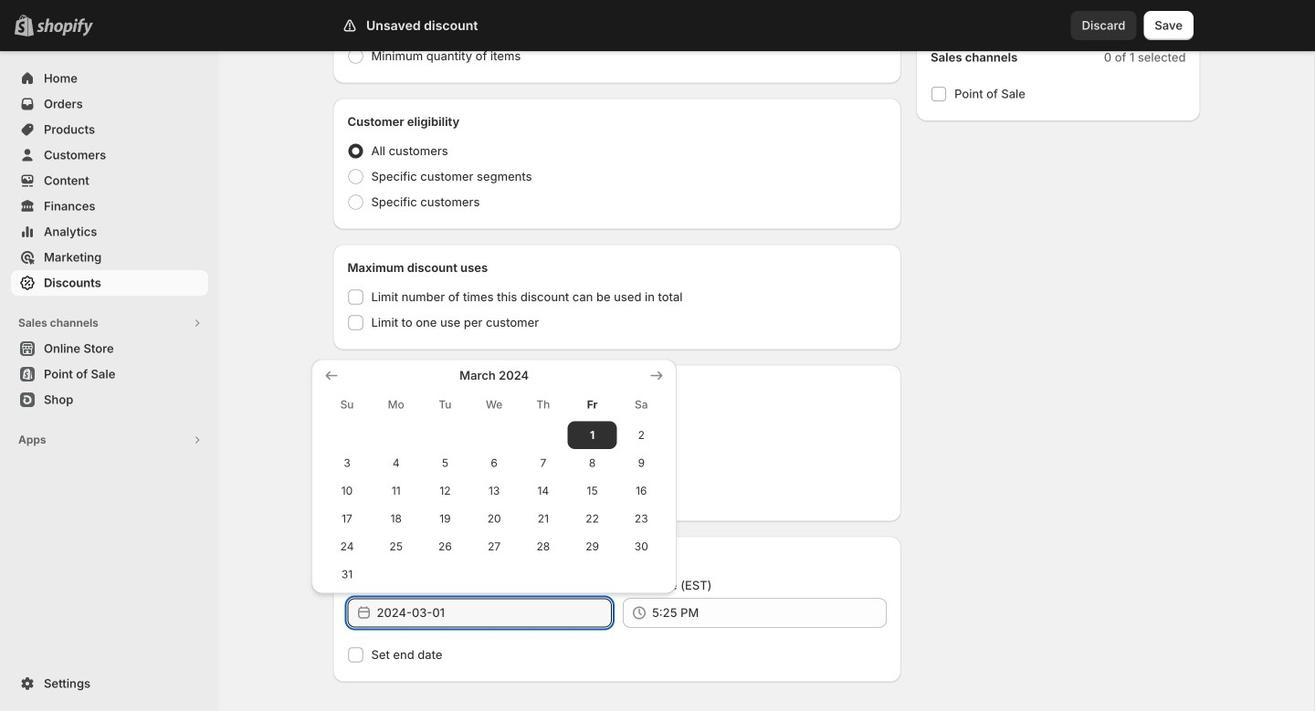 Task type: vqa. For each thing, say whether or not it's contained in the screenshot.
"Enter time" text field on the bottom
yes



Task type: describe. For each thing, give the bounding box(es) containing it.
shopify image
[[37, 18, 93, 36]]

wednesday element
[[470, 389, 519, 422]]



Task type: locate. For each thing, give the bounding box(es) containing it.
Enter time text field
[[652, 599, 887, 628]]

saturday element
[[617, 389, 666, 422]]

sunday element
[[323, 389, 372, 422]]

thursday element
[[519, 389, 568, 422]]

tuesday element
[[421, 389, 470, 422]]

YYYY-MM-DD text field
[[377, 599, 612, 628]]

monday element
[[372, 389, 421, 422]]

grid
[[323, 367, 666, 589]]

friday element
[[568, 389, 617, 422]]



